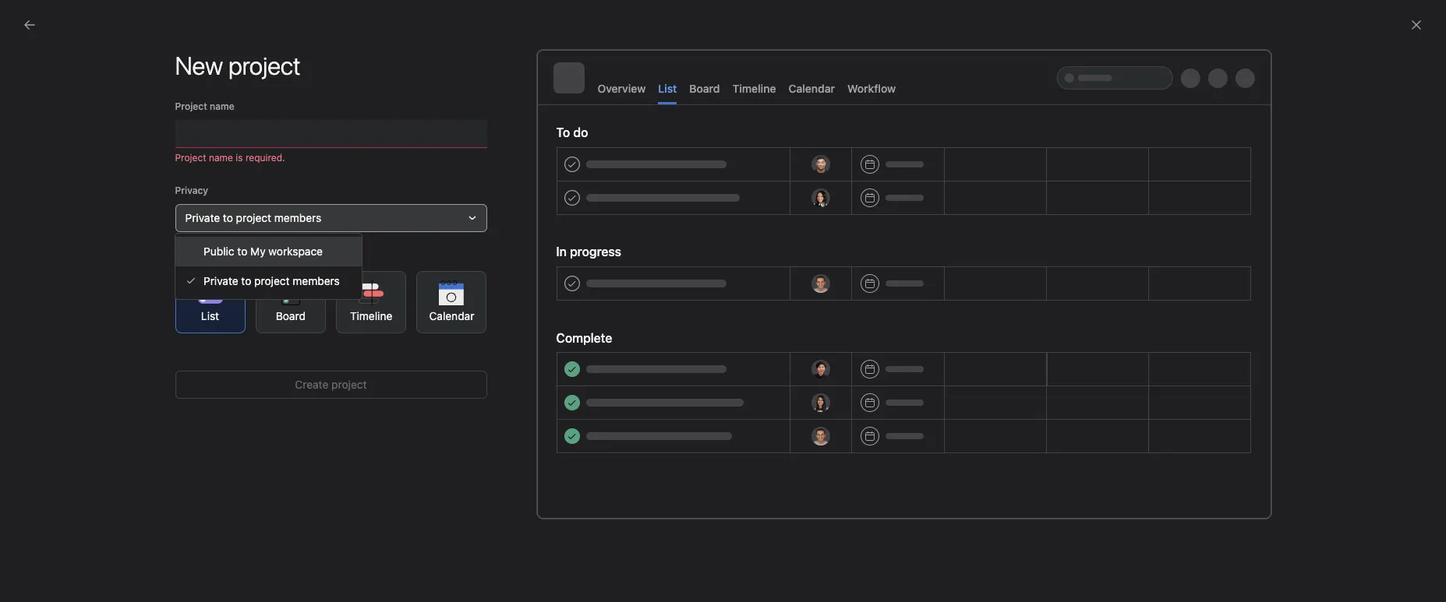 Task type: vqa. For each thing, say whether or not it's contained in the screenshot.
Cross-functional project plan 'Link'
yes



Task type: describe. For each thing, give the bounding box(es) containing it.
project right new
[[541, 444, 576, 458]]

complete
[[556, 331, 613, 345]]

create
[[295, 378, 329, 391]]

0 horizontal spatial overview
[[206, 73, 254, 87]]

hide sidebar image
[[20, 12, 33, 25]]

public to my workspace
[[204, 245, 323, 258]]

members inside popup button
[[274, 211, 322, 225]]

in progress
[[556, 245, 621, 259]]

1 horizontal spatial calendar
[[789, 82, 835, 95]]

name for project name
[[210, 101, 235, 112]]

projects
[[459, 391, 517, 409]]

create project button
[[175, 371, 487, 399]]

new
[[515, 444, 538, 458]]

functional
[[550, 490, 602, 503]]

private to project members button
[[175, 204, 487, 232]]

1 vertical spatial members
[[293, 274, 340, 288]]

messages link
[[273, 73, 325, 94]]

project name is required.
[[175, 152, 285, 164]]

privacy
[[175, 185, 208, 197]]

1 vertical spatial private
[[204, 274, 238, 288]]

this is a preview of your project image
[[537, 50, 1271, 519]]

my workspace
[[206, 48, 307, 66]]

my
[[250, 245, 266, 258]]

0 vertical spatial board
[[690, 82, 720, 95]]

project for project name is required.
[[175, 152, 206, 164]]

cross-functional project plan link
[[447, 475, 913, 522]]

private inside popup button
[[185, 211, 220, 225]]

2 vertical spatial to
[[241, 274, 251, 288]]

messages
[[273, 73, 325, 87]]

workspace
[[269, 245, 323, 258]]

0 vertical spatial list
[[658, 82, 677, 95]]

1 vertical spatial list
[[201, 309, 219, 322]]

new project
[[175, 51, 301, 80]]

to do
[[556, 126, 588, 140]]

global element
[[0, 38, 187, 132]]

project inside create project "button"
[[332, 378, 367, 391]]



Task type: locate. For each thing, give the bounding box(es) containing it.
project name
[[175, 101, 235, 112]]

private to project members
[[185, 211, 322, 225], [204, 274, 340, 288]]

1 horizontal spatial overview
[[598, 82, 646, 95]]

name left is
[[209, 152, 233, 164]]

board
[[690, 82, 720, 95], [276, 309, 306, 322]]

1 vertical spatial project
[[175, 152, 206, 164]]

calendar
[[789, 82, 835, 95], [429, 309, 474, 322]]

Project name is required. text field
[[175, 120, 487, 148]]

project left plan
[[605, 490, 641, 503]]

list
[[658, 82, 677, 95], [201, 309, 219, 322]]

members (12)
[[459, 128, 557, 146]]

new project
[[515, 444, 576, 458]]

overview
[[206, 73, 254, 87], [598, 82, 646, 95]]

to down the my
[[241, 274, 251, 288]]

private to project members inside popup button
[[185, 211, 322, 225]]

go back image
[[23, 19, 36, 31]]

name inside 'alert'
[[209, 152, 233, 164]]

project for project name
[[175, 101, 207, 112]]

project
[[175, 101, 207, 112], [175, 152, 206, 164]]

cross-functional project plan
[[515, 490, 666, 503]]

required.
[[246, 152, 285, 164]]

view
[[210, 252, 231, 264]]

projects element
[[0, 279, 187, 435]]

to inside popup button
[[223, 211, 233, 225]]

0 vertical spatial to
[[223, 211, 233, 225]]

project name is required. alert
[[175, 151, 487, 165]]

1 vertical spatial to
[[237, 245, 247, 258]]

default view
[[175, 252, 231, 264]]

private to project members up the my
[[185, 211, 322, 225]]

0 vertical spatial project
[[175, 101, 207, 112]]

project down public to my workspace 'radio item'
[[254, 274, 290, 288]]

create project
[[295, 378, 367, 391]]

0 horizontal spatial board
[[276, 309, 306, 322]]

project inside 'alert'
[[175, 152, 206, 164]]

overview link
[[206, 73, 254, 94]]

plan
[[644, 490, 666, 503]]

private down privacy
[[185, 211, 220, 225]]

project up privacy
[[175, 152, 206, 164]]

timeline
[[733, 82, 776, 95], [350, 309, 393, 322]]

100000
[[940, 289, 980, 302]]

members
[[274, 211, 322, 225], [293, 274, 340, 288]]

members up workspace
[[274, 211, 322, 225]]

private
[[185, 211, 220, 225], [204, 274, 238, 288]]

public to my workspace radio item
[[175, 237, 362, 267]]

0 horizontal spatial calendar
[[429, 309, 474, 322]]

project
[[236, 211, 271, 225], [254, 274, 290, 288], [332, 378, 367, 391], [541, 444, 576, 458], [605, 490, 641, 503]]

is
[[236, 152, 243, 164]]

0 vertical spatial private
[[185, 211, 220, 225]]

0 vertical spatial members
[[274, 211, 322, 225]]

0 horizontal spatial timeline
[[350, 309, 393, 322]]

1 horizontal spatial timeline
[[733, 82, 776, 95]]

0 vertical spatial calendar
[[789, 82, 835, 95]]

private down view on the left top of the page
[[204, 274, 238, 288]]

0 vertical spatial private to project members
[[185, 211, 322, 225]]

0 vertical spatial name
[[210, 101, 235, 112]]

project down overview 'link'
[[175, 101, 207, 112]]

to
[[223, 211, 233, 225], [237, 245, 247, 258], [241, 274, 251, 288]]

1 vertical spatial calendar
[[429, 309, 474, 322]]

to inside 'radio item'
[[237, 245, 247, 258]]

1 horizontal spatial board
[[690, 82, 720, 95]]

to left the my
[[237, 245, 247, 258]]

cross-
[[515, 490, 550, 503]]

0 horizontal spatial list
[[201, 309, 219, 322]]

1 vertical spatial board
[[276, 309, 306, 322]]

list box
[[539, 6, 914, 31]]

to for "private to project members" popup button on the left of the page
[[223, 211, 233, 225]]

project up the my
[[236, 211, 271, 225]]

1 vertical spatial timeline
[[350, 309, 393, 322]]

project inside cross-functional project plan link
[[605, 490, 641, 503]]

0 vertical spatial timeline
[[733, 82, 776, 95]]

1 vertical spatial name
[[209, 152, 233, 164]]

name down overview 'link'
[[210, 101, 235, 112]]

private to project members down public to my workspace 'radio item'
[[204, 274, 340, 288]]

project right create
[[332, 378, 367, 391]]

to up public
[[223, 211, 233, 225]]

default
[[175, 252, 208, 264]]

1 vertical spatial private to project members
[[204, 274, 340, 288]]

to for public to my workspace 'radio item'
[[237, 245, 247, 258]]

workflow
[[848, 82, 896, 95]]

project inside "private to project members" popup button
[[236, 211, 271, 225]]

close image
[[1411, 19, 1423, 31]]

public
[[204, 245, 234, 258]]

1 horizontal spatial list
[[658, 82, 677, 95]]

name for project name is required.
[[209, 152, 233, 164]]

2 project from the top
[[175, 152, 206, 164]]

name
[[210, 101, 235, 112], [209, 152, 233, 164]]

members down workspace
[[293, 274, 340, 288]]

1 project from the top
[[175, 101, 207, 112]]



